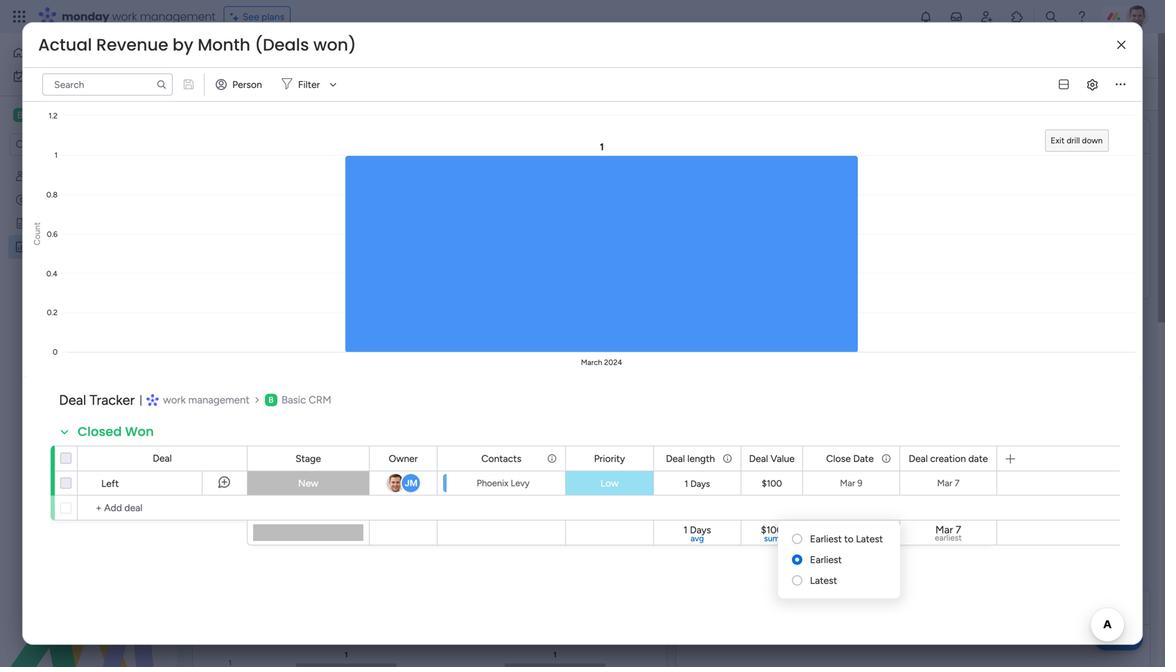 Task type: vqa. For each thing, say whether or not it's contained in the screenshot.
Actual
yes



Task type: locate. For each thing, give the bounding box(es) containing it.
0 vertical spatial crm
[[61, 109, 86, 122]]

won
[[125, 423, 154, 441]]

0 vertical spatial 1
[[313, 88, 317, 100]]

dashboard
[[272, 40, 394, 71], [58, 241, 105, 253]]

1 vertical spatial sales
[[33, 241, 55, 253]]

negotiation
[[567, 498, 619, 510]]

actual
[[38, 33, 92, 57]]

deal tracker
[[33, 194, 86, 206], [59, 392, 135, 409]]

more dots image
[[1116, 80, 1126, 90], [1124, 603, 1133, 613]]

sales
[[209, 40, 267, 71], [33, 241, 55, 253]]

work for my
[[48, 70, 69, 82]]

tracker up getting started
[[54, 194, 86, 206]]

mar for mar 9
[[840, 478, 855, 489]]

work right |
[[163, 394, 186, 407]]

$208,000
[[799, 178, 1028, 239]]

more dots image down dapulse x slim image
[[1116, 80, 1126, 90]]

0 vertical spatial b
[[17, 109, 23, 121]]

0 horizontal spatial basic
[[32, 109, 58, 122]]

column information image right date
[[881, 454, 892, 465]]

1 horizontal spatial latest
[[856, 534, 883, 546]]

: for discovery
[[610, 449, 612, 461]]

$104,000
[[319, 178, 541, 239]]

basic crm
[[32, 109, 86, 122], [282, 394, 331, 407]]

2 vertical spatial 20.0%
[[623, 498, 651, 510]]

deal left creation
[[909, 453, 928, 465]]

column information image for close date
[[881, 454, 892, 465]]

0 vertical spatial latest
[[856, 534, 883, 546]]

0 horizontal spatial dashboard
[[58, 241, 105, 253]]

latest up deal progress based on month added
[[810, 575, 837, 587]]

0 vertical spatial tracker
[[54, 194, 86, 206]]

1 horizontal spatial column information image
[[881, 454, 892, 465]]

add widget button
[[200, 83, 281, 105]]

1 horizontal spatial work
[[112, 9, 137, 24]]

days down length on the bottom of page
[[691, 479, 710, 490]]

1 left arrow down icon
[[313, 88, 317, 100]]

1 down "deal length" field
[[685, 479, 688, 490]]

1 vertical spatial earliest
[[810, 555, 842, 566]]

1 vertical spatial sales dashboard
[[33, 241, 105, 253]]

added
[[897, 599, 939, 617]]

home link
[[8, 42, 169, 64]]

sales dashboard up filter popup button
[[209, 40, 394, 71]]

1 vertical spatial $100
[[761, 525, 783, 536]]

0 vertical spatial dashboard
[[272, 40, 394, 71]]

deal up getting
[[33, 194, 52, 206]]

sales dashboard
[[209, 40, 394, 71], [33, 241, 105, 253]]

work up revenue
[[112, 9, 137, 24]]

latest right to
[[856, 534, 883, 546]]

: for proposal
[[604, 474, 607, 486]]

low
[[601, 478, 619, 490]]

work
[[112, 9, 137, 24], [48, 70, 69, 82], [163, 394, 186, 407]]

days down 1 days
[[690, 525, 711, 536]]

1 horizontal spatial b
[[269, 395, 274, 405]]

basic crm for the leftmost workspace image
[[32, 109, 86, 122]]

won)
[[313, 33, 356, 57]]

month
[[198, 33, 250, 57], [853, 599, 893, 617]]

2 vertical spatial :
[[619, 498, 621, 510]]

basic up stage field
[[282, 394, 306, 407]]

close date
[[826, 453, 874, 465]]

deal inside list box
[[33, 194, 52, 206]]

settings image
[[1125, 87, 1139, 101]]

column information image
[[722, 454, 733, 465]]

0 vertical spatial earliest
[[810, 534, 842, 546]]

0 vertical spatial month
[[198, 33, 250, 57]]

deal left value at the right of the page
[[749, 453, 768, 465]]

20.0%
[[614, 449, 641, 461], [609, 474, 636, 486], [623, 498, 651, 510]]

mar inside mar 7 earliest
[[936, 524, 953, 537]]

crm up stage field
[[309, 394, 331, 407]]

discovery : 20.0%
[[567, 449, 641, 461]]

month down "see"
[[198, 33, 250, 57]]

0 vertical spatial $100
[[762, 479, 782, 490]]

date
[[853, 453, 874, 465]]

mar down creation
[[937, 478, 953, 489]]

: down priority
[[604, 474, 607, 486]]

b inside 'workspace selection' element
[[17, 109, 23, 121]]

tracker left |
[[90, 392, 135, 409]]

1 vertical spatial crm
[[309, 394, 331, 407]]

update feed image
[[950, 10, 963, 24]]

1 vertical spatial work
[[48, 70, 69, 82]]

basic crm inside 'workspace selection' element
[[32, 109, 86, 122]]

b for right workspace image
[[269, 395, 274, 405]]

by
[[173, 33, 193, 57]]

on
[[834, 599, 850, 617]]

2 vertical spatial work
[[163, 394, 186, 407]]

person
[[232, 79, 262, 91]]

Close Date field
[[823, 452, 877, 467]]

filter button
[[276, 74, 341, 96]]

sales inside banner
[[209, 40, 267, 71]]

0 horizontal spatial work
[[48, 70, 69, 82]]

see plans button
[[224, 6, 291, 27]]

work right my
[[48, 70, 69, 82]]

list box containing deal tracker
[[0, 162, 177, 446]]

column information image for contacts
[[547, 454, 558, 465]]

mar down 'mar 7'
[[936, 524, 953, 537]]

days for 1 days avg
[[690, 525, 711, 536]]

7
[[955, 478, 960, 489], [956, 524, 961, 537]]

basic
[[32, 109, 58, 122], [282, 394, 306, 407]]

2 vertical spatial 1
[[684, 525, 688, 536]]

0 horizontal spatial latest
[[810, 575, 837, 587]]

7 for mar 7
[[955, 478, 960, 489]]

0 horizontal spatial tracker
[[54, 194, 86, 206]]

1 for 1 days
[[685, 479, 688, 490]]

earliest
[[810, 534, 842, 546], [810, 555, 842, 566]]

1 vertical spatial more dots image
[[1124, 603, 1133, 613]]

7 down 'mar 7'
[[956, 524, 961, 537]]

: for negotiation
[[619, 498, 621, 510]]

0 horizontal spatial crm
[[61, 109, 86, 122]]

1 vertical spatial workspace image
[[265, 394, 277, 407]]

lottie animation image
[[0, 528, 177, 668]]

Stage field
[[292, 452, 325, 467]]

earliest down the earliest to latest
[[810, 555, 842, 566]]

sales right the public dashboard icon
[[33, 241, 55, 253]]

mar
[[840, 478, 855, 489], [937, 478, 953, 489], [936, 524, 953, 537]]

deal inside "deal value" field
[[749, 453, 768, 465]]

20.0% up low
[[614, 449, 641, 461]]

crm
[[61, 109, 86, 122], [309, 394, 331, 407]]

sales dashboard down getting started
[[33, 241, 105, 253]]

work inside option
[[48, 70, 69, 82]]

0 vertical spatial sales
[[209, 40, 267, 71]]

20.0% down proposal : 20.0%
[[623, 498, 651, 510]]

2 column information image from the left
[[881, 454, 892, 465]]

1 horizontal spatial sales
[[209, 40, 267, 71]]

crm for the leftmost workspace image
[[61, 109, 86, 122]]

0 horizontal spatial basic crm
[[32, 109, 86, 122]]

dashboard inside banner
[[272, 40, 394, 71]]

avg
[[691, 534, 704, 544]]

0 horizontal spatial month
[[198, 33, 250, 57]]

+ Add deal text field
[[85, 500, 241, 517]]

0 vertical spatial sales dashboard
[[209, 40, 394, 71]]

$100
[[762, 479, 782, 490], [761, 525, 783, 536]]

deal tracker up closed
[[59, 392, 135, 409]]

crm up search in workspace field
[[61, 109, 86, 122]]

0 horizontal spatial b
[[17, 109, 23, 121]]

creation
[[930, 453, 966, 465]]

public board image
[[15, 217, 28, 230]]

earliest
[[935, 533, 962, 543]]

dashboard down started
[[58, 241, 105, 253]]

deal
[[33, 194, 52, 206], [59, 392, 86, 409], [153, 453, 172, 465], [666, 453, 685, 465], [749, 453, 768, 465], [909, 453, 928, 465], [700, 599, 728, 617]]

: down low
[[619, 498, 621, 510]]

7 inside mar 7 earliest
[[956, 524, 961, 537]]

basic down my work on the top of page
[[32, 109, 58, 122]]

filter
[[298, 79, 320, 91]]

latest
[[856, 534, 883, 546], [810, 575, 837, 587]]

0 vertical spatial :
[[610, 449, 612, 461]]

: up proposal : 20.0%
[[610, 449, 612, 461]]

1 vertical spatial 1
[[685, 479, 688, 490]]

0 vertical spatial days
[[691, 479, 710, 490]]

1 horizontal spatial sales dashboard
[[209, 40, 394, 71]]

mar 7 earliest
[[935, 524, 962, 543]]

1 horizontal spatial basic crm
[[282, 394, 331, 407]]

1 horizontal spatial filter dashboard by text search field
[[414, 83, 540, 105]]

my
[[32, 70, 45, 82]]

1 inside 1 connected board popup button
[[313, 88, 317, 100]]

deal down won
[[153, 453, 172, 465]]

crm inside 'workspace selection' element
[[61, 109, 86, 122]]

1 horizontal spatial :
[[610, 449, 612, 461]]

column information image left discovery
[[547, 454, 558, 465]]

monday work management
[[62, 9, 215, 24]]

2 earliest from the top
[[810, 555, 842, 566]]

getting
[[33, 218, 66, 230]]

Filter dashboard by text search field
[[42, 74, 173, 96], [414, 83, 540, 105]]

earliest left to
[[810, 534, 842, 546]]

monday marketplace image
[[1011, 10, 1024, 24]]

:
[[610, 449, 612, 461], [604, 474, 607, 486], [619, 498, 621, 510]]

b
[[17, 109, 23, 121], [269, 395, 274, 405]]

mar left 9
[[840, 478, 855, 489]]

sales up person 'popup button'
[[209, 40, 267, 71]]

1 vertical spatial 20.0%
[[609, 474, 636, 486]]

my work
[[32, 70, 69, 82]]

0 horizontal spatial filter dashboard by text search field
[[42, 74, 173, 96]]

negotiation : 20.0%
[[567, 498, 651, 510]]

management
[[140, 9, 215, 24], [188, 394, 250, 407]]

deal tracker up getting started
[[33, 194, 86, 206]]

month right on
[[853, 599, 893, 617]]

None search field
[[42, 74, 173, 96], [414, 83, 540, 105], [414, 83, 540, 105]]

0 vertical spatial work
[[112, 9, 137, 24]]

earliest to latest
[[810, 534, 883, 546]]

0 horizontal spatial sales dashboard
[[33, 241, 105, 253]]

1 earliest from the top
[[810, 534, 842, 546]]

0 vertical spatial 7
[[955, 478, 960, 489]]

Search in workspace field
[[29, 137, 116, 153]]

1 horizontal spatial dashboard
[[272, 40, 394, 71]]

1 vertical spatial month
[[853, 599, 893, 617]]

0 vertical spatial workspace image
[[13, 108, 27, 123]]

lottie animation element
[[0, 528, 177, 668]]

workspace selection element
[[13, 107, 88, 123]]

20.0% down priority
[[609, 474, 636, 486]]

1 horizontal spatial basic
[[282, 394, 306, 407]]

2 horizontal spatial work
[[163, 394, 186, 407]]

see
[[243, 11, 259, 23]]

1 left the avg
[[684, 525, 688, 536]]

workspace image
[[13, 108, 27, 123], [265, 394, 277, 407]]

0 vertical spatial deal tracker
[[33, 194, 86, 206]]

list box
[[0, 162, 177, 446]]

1 vertical spatial basic crm
[[282, 394, 331, 407]]

proposal
[[567, 474, 604, 486]]

1 horizontal spatial tracker
[[90, 392, 135, 409]]

Contacts field
[[478, 452, 525, 467]]

deal up closed
[[59, 392, 86, 409]]

1 column information image from the left
[[547, 454, 558, 465]]

started
[[68, 218, 101, 230]]

length
[[687, 453, 715, 465]]

0 vertical spatial basic
[[32, 109, 58, 122]]

1 vertical spatial b
[[269, 395, 274, 405]]

1 horizontal spatial month
[[853, 599, 893, 617]]

close
[[826, 453, 851, 465]]

0 horizontal spatial workspace image
[[13, 108, 27, 123]]

dashboard up arrow down icon
[[272, 40, 394, 71]]

0 vertical spatial basic crm
[[32, 109, 86, 122]]

1 vertical spatial days
[[690, 525, 711, 536]]

1 vertical spatial dashboard
[[58, 241, 105, 253]]

deal inside deal progress based on month added field
[[700, 599, 728, 617]]

0 vertical spatial 20.0%
[[614, 449, 641, 461]]

deal left length on the bottom of page
[[666, 453, 685, 465]]

v2 split view image
[[1059, 80, 1069, 90]]

$100 for $100 sum
[[761, 525, 783, 536]]

more dots image up 'help'
[[1124, 603, 1133, 613]]

1 vertical spatial :
[[604, 474, 607, 486]]

column information image
[[547, 454, 558, 465], [881, 454, 892, 465]]

days inside 1 days avg
[[690, 525, 711, 536]]

1 days avg
[[684, 525, 711, 544]]

7 down deal creation date field
[[955, 478, 960, 489]]

2 horizontal spatial :
[[619, 498, 621, 510]]

option
[[0, 164, 177, 167]]

(deals
[[255, 33, 309, 57]]

1
[[313, 88, 317, 100], [685, 479, 688, 490], [684, 525, 688, 536]]

help
[[1106, 633, 1131, 647]]

0 horizontal spatial column information image
[[547, 454, 558, 465]]

0 horizontal spatial :
[[604, 474, 607, 486]]

home option
[[8, 42, 169, 64]]

1 vertical spatial 7
[[956, 524, 961, 537]]

based
[[790, 599, 830, 617]]

1 vertical spatial tracker
[[90, 392, 135, 409]]

tracker
[[54, 194, 86, 206], [90, 392, 135, 409]]

1 horizontal spatial crm
[[309, 394, 331, 407]]

days
[[691, 479, 710, 490], [690, 525, 711, 536]]

basic crm up stage field
[[282, 394, 331, 407]]

deal left progress
[[700, 599, 728, 617]]

basic crm up search in workspace field
[[32, 109, 86, 122]]



Task type: describe. For each thing, give the bounding box(es) containing it.
stage
[[296, 453, 321, 465]]

1 for 1 connected board
[[313, 88, 317, 100]]

owner
[[389, 453, 418, 465]]

progress
[[732, 599, 787, 617]]

levy
[[511, 478, 530, 489]]

b for the leftmost workspace image
[[17, 109, 23, 121]]

phoenix
[[477, 478, 509, 489]]

help image
[[1075, 10, 1089, 24]]

Sales Dashboard field
[[205, 40, 398, 71]]

dapulse x slim image
[[1117, 40, 1126, 50]]

deal value
[[749, 453, 795, 465]]

search everything image
[[1045, 10, 1058, 24]]

basic inside 'workspace selection' element
[[32, 109, 58, 122]]

monday
[[62, 9, 109, 24]]

work for monday
[[112, 9, 137, 24]]

invite members image
[[980, 10, 994, 24]]

mar 9
[[840, 478, 863, 489]]

actual revenue by month (deals won)
[[38, 33, 356, 57]]

contacts
[[481, 453, 522, 465]]

month inside field
[[853, 599, 893, 617]]

see plans
[[243, 11, 284, 23]]

deal length
[[666, 453, 715, 465]]

value
[[771, 453, 795, 465]]

basic crm for right workspace image
[[282, 394, 331, 407]]

1 vertical spatial latest
[[810, 575, 837, 587]]

person button
[[210, 74, 270, 96]]

filter dashboard by text search field inside sales dashboard banner
[[414, 83, 540, 105]]

Deal length field
[[663, 452, 719, 467]]

days for 1 days
[[691, 479, 710, 490]]

1 horizontal spatial workspace image
[[265, 394, 277, 407]]

home
[[31, 47, 57, 59]]

date
[[968, 453, 988, 465]]

help button
[[1095, 628, 1143, 651]]

earliest for earliest to latest
[[810, 534, 842, 546]]

discovery
[[567, 449, 610, 461]]

sales dashboard inside banner
[[209, 40, 394, 71]]

Priority field
[[591, 452, 629, 467]]

revenue
[[96, 33, 168, 57]]

to
[[844, 534, 854, 546]]

work management
[[163, 394, 250, 407]]

my work option
[[8, 65, 169, 87]]

board
[[368, 88, 394, 100]]

left
[[101, 478, 119, 490]]

sum
[[764, 534, 780, 544]]

mar for mar 7
[[937, 478, 953, 489]]

$100 for $100
[[762, 479, 782, 490]]

0 vertical spatial more dots image
[[1116, 80, 1126, 90]]

deal creation date
[[909, 453, 988, 465]]

search image
[[156, 79, 167, 90]]

mar 7
[[937, 478, 960, 489]]

none search field search
[[42, 74, 173, 96]]

closed
[[78, 423, 122, 441]]

arrow down image
[[325, 76, 341, 93]]

my work link
[[8, 65, 169, 87]]

deal inside deal creation date field
[[909, 453, 928, 465]]

closed won
[[78, 423, 154, 441]]

7 for mar 7 earliest
[[956, 524, 961, 537]]

new
[[298, 478, 318, 490]]

1 inside 1 days avg
[[684, 525, 688, 536]]

plans
[[262, 11, 284, 23]]

Closed Won field
[[74, 423, 157, 441]]

widget
[[246, 88, 276, 100]]

0 horizontal spatial sales
[[33, 241, 55, 253]]

deal inside "deal length" field
[[666, 453, 685, 465]]

proposal : 20.0%
[[567, 474, 636, 486]]

crm for right workspace image
[[309, 394, 331, 407]]

priority
[[594, 453, 625, 465]]

1 connected board
[[313, 88, 394, 100]]

getting started
[[33, 218, 101, 230]]

1 days
[[685, 479, 710, 490]]

Deal Value field
[[746, 452, 798, 467]]

terry turtle image
[[1126, 6, 1149, 28]]

deal progress based on month added
[[700, 599, 939, 617]]

Actual Revenue by Month (Deals won) field
[[35, 33, 360, 57]]

notifications image
[[919, 10, 933, 24]]

connected
[[319, 88, 366, 100]]

Deal creation date field
[[905, 452, 992, 467]]

arrow down image
[[692, 86, 709, 103]]

select product image
[[12, 10, 26, 24]]

phoenix levy
[[477, 478, 530, 489]]

1 connected board button
[[287, 83, 400, 105]]

20.0% for negotiation : 20.0%
[[623, 498, 651, 510]]

1 vertical spatial basic
[[282, 394, 306, 407]]

add widget
[[225, 88, 276, 100]]

20.0% for proposal : 20.0%
[[609, 474, 636, 486]]

Deal Progress based on Month Added field
[[696, 599, 942, 617]]

earliest for earliest
[[810, 555, 842, 566]]

1 vertical spatial management
[[188, 394, 250, 407]]

$100 sum
[[761, 525, 783, 544]]

sales dashboard banner
[[184, 33, 1158, 111]]

0 vertical spatial management
[[140, 9, 215, 24]]

|
[[140, 394, 142, 407]]

add
[[225, 88, 243, 100]]

20.0% for discovery : 20.0%
[[614, 449, 641, 461]]

public dashboard image
[[15, 241, 28, 254]]

Owner field
[[385, 452, 421, 467]]

9
[[858, 478, 863, 489]]

1 vertical spatial deal tracker
[[59, 392, 135, 409]]



